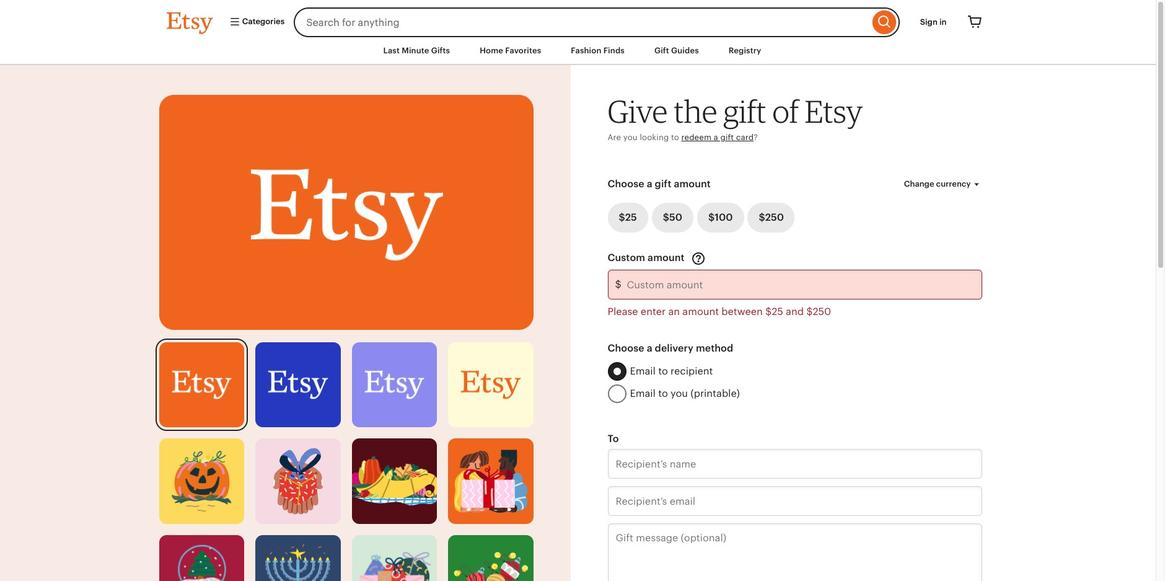 Task type: vqa. For each thing, say whether or not it's contained in the screenshot.
'give'
yes



Task type: locate. For each thing, give the bounding box(es) containing it.
please enter an amount between $25 and $250
[[608, 306, 832, 318]]

fashion finds link
[[562, 40, 634, 62]]

etsy
[[805, 93, 863, 130]]

None search field
[[294, 7, 900, 37]]

none search field inside banner
[[294, 7, 900, 37]]

2 vertical spatial to
[[659, 388, 668, 399]]

gift guides
[[655, 46, 699, 55]]

registry
[[729, 46, 762, 55]]

gift left card
[[721, 133, 734, 142]]

choose
[[608, 178, 645, 190], [608, 343, 645, 354]]

email
[[630, 365, 656, 377], [630, 388, 656, 399]]

?
[[754, 133, 758, 142]]

1 vertical spatial $25
[[766, 306, 784, 318]]

1 vertical spatial you
[[671, 388, 688, 399]]

gift up $50
[[655, 178, 672, 190]]

choose for choose a gift amount
[[608, 178, 645, 190]]

email down choose a delivery method
[[630, 365, 656, 377]]

redeem
[[682, 133, 712, 142]]

$25 up "custom"
[[619, 212, 637, 223]]

redeem a gift card link
[[682, 133, 754, 142]]

2 email from the top
[[630, 388, 656, 399]]

illustration of an assortment of multicolored wrapped presents with a light pastel green background and a small etsy logo in white font in the top left corner image
[[352, 535, 437, 581]]

banner
[[144, 0, 1012, 37]]

2 vertical spatial a
[[647, 343, 653, 354]]

a inside give the gift of etsy are you looking to redeem a gift card ?
[[714, 133, 719, 142]]

$250 right '$100'
[[759, 212, 784, 223]]

an
[[669, 306, 680, 318]]

0 vertical spatial choose
[[608, 178, 645, 190]]

favorites
[[506, 46, 542, 55]]

1 vertical spatial email
[[630, 388, 656, 399]]

0 vertical spatial etsy logo with white font on an orange background image
[[159, 95, 534, 330]]

0 vertical spatial a
[[714, 133, 719, 142]]

choose down please
[[608, 343, 645, 354]]

1 horizontal spatial you
[[671, 388, 688, 399]]

1 vertical spatial gift
[[721, 133, 734, 142]]

menu bar
[[144, 37, 1012, 65]]

amount
[[674, 178, 711, 190], [648, 252, 685, 264], [683, 306, 719, 318]]

1 etsy logo with white font on an orange background image from the top
[[159, 95, 534, 330]]

home
[[480, 46, 504, 55]]

change
[[905, 179, 935, 188]]

you down email to recipient
[[671, 388, 688, 399]]

$50
[[663, 212, 683, 223]]

gift
[[724, 93, 767, 130], [721, 133, 734, 142], [655, 178, 672, 190]]

choose down are
[[608, 178, 645, 190]]

you right are
[[624, 133, 638, 142]]

change currency
[[905, 179, 972, 188]]

to for recipient
[[659, 365, 668, 377]]

illustration of hands cradling a snow globe with a green christmas tree and falling snow against a maroon red background with a small etsy logo in white font in the top left corner.. image
[[159, 535, 244, 581]]

1 email from the top
[[630, 365, 656, 377]]

etsy logo with white font on an orange background image
[[159, 95, 534, 330], [159, 342, 244, 427]]

1 vertical spatial etsy logo with white font on an orange background image
[[159, 342, 244, 427]]

to right looking
[[672, 133, 680, 142]]

gift for amount
[[655, 178, 672, 190]]

amount right an
[[683, 306, 719, 318]]

1 vertical spatial $250
[[807, 306, 832, 318]]

currency
[[937, 179, 972, 188]]

recipient
[[671, 365, 713, 377]]

$25 left and
[[766, 306, 784, 318]]

categories button
[[220, 11, 290, 33]]

delivery
[[655, 343, 694, 354]]

the
[[674, 93, 718, 130]]

you
[[624, 133, 638, 142], [671, 388, 688, 399]]

looking
[[640, 133, 669, 142]]

to down email to recipient
[[659, 388, 668, 399]]

illustration of an assortment of 3 sphere ornaments with red and golden yellow colors and a string of lights running through them on a green background with a small etsy logo in white font in the top left corner image
[[448, 535, 534, 581]]

gift up card
[[724, 93, 767, 130]]

to down choose a delivery method
[[659, 365, 668, 377]]

sign in button
[[912, 11, 957, 34]]

1 vertical spatial to
[[659, 365, 668, 377]]

Search for anything text field
[[294, 7, 870, 37]]

a
[[714, 133, 719, 142], [647, 178, 653, 190], [647, 343, 653, 354]]

gift
[[655, 46, 670, 55]]

you inside give the gift of etsy are you looking to redeem a gift card ?
[[624, 133, 638, 142]]

to
[[608, 433, 619, 445]]

a right redeem
[[714, 133, 719, 142]]

0 horizontal spatial you
[[624, 133, 638, 142]]

a left delivery
[[647, 343, 653, 354]]

0 vertical spatial amount
[[674, 178, 711, 190]]

enter
[[641, 306, 666, 318]]

0 vertical spatial gift
[[724, 93, 767, 130]]

0 vertical spatial email
[[630, 365, 656, 377]]

2 choose from the top
[[608, 343, 645, 354]]

$25
[[619, 212, 637, 223], [766, 306, 784, 318]]

$250
[[759, 212, 784, 223], [807, 306, 832, 318]]

2 vertical spatial gift
[[655, 178, 672, 190]]

0 vertical spatial $250
[[759, 212, 784, 223]]

0 vertical spatial you
[[624, 133, 638, 142]]

amount up $50
[[674, 178, 711, 190]]

to
[[672, 133, 680, 142], [659, 365, 668, 377], [659, 388, 668, 399]]

etsy logo with white font on a blue background image
[[256, 342, 341, 427]]

custom amount
[[608, 252, 688, 264]]

2 vertical spatial amount
[[683, 306, 719, 318]]

a down looking
[[647, 178, 653, 190]]

to for you
[[659, 388, 668, 399]]

categories
[[240, 17, 285, 26]]

illustration of two open hands holding a small box wrapped in a red paper with white confetti design on a light pink background with and small etsy logo in the top left corner in black font image
[[256, 439, 341, 524]]

minute
[[402, 46, 429, 55]]

custom
[[608, 252, 646, 264]]

home favorites link
[[471, 40, 551, 62]]

0 vertical spatial $25
[[619, 212, 637, 223]]

0 vertical spatial to
[[672, 133, 680, 142]]

fashion finds
[[571, 46, 625, 55]]

amount right "custom"
[[648, 252, 685, 264]]

1 vertical spatial choose
[[608, 343, 645, 354]]

menu bar containing last minute gifts
[[144, 37, 1012, 65]]

1 vertical spatial a
[[647, 178, 653, 190]]

email for email to recipient
[[630, 365, 656, 377]]

$250 right and
[[807, 306, 832, 318]]

change currency button
[[895, 173, 992, 195]]

1 vertical spatial amount
[[648, 252, 685, 264]]

1 choose from the top
[[608, 178, 645, 190]]

Gift message (optional) text field
[[608, 524, 983, 581]]

email down email to recipient
[[630, 388, 656, 399]]

fashion
[[571, 46, 602, 55]]

2 etsy logo with white font on an orange background image from the top
[[159, 342, 244, 427]]



Task type: describe. For each thing, give the bounding box(es) containing it.
1 horizontal spatial $25
[[766, 306, 784, 318]]

to inside give the gift of etsy are you looking to redeem a gift card ?
[[672, 133, 680, 142]]

finds
[[604, 46, 625, 55]]

illustration of an orange pumpkin with a carved face on a bed of green with a yellow background and a small etsy logo in the top left corner in black font image
[[159, 439, 244, 524]]

and
[[786, 306, 804, 318]]

banner containing categories
[[144, 0, 1012, 37]]

of
[[773, 93, 799, 130]]

Recipient's email email field
[[608, 486, 983, 516]]

choose for choose a delivery method
[[608, 343, 645, 354]]

please
[[608, 306, 639, 318]]

a for choose a delivery method
[[647, 343, 653, 354]]

gift guides link
[[646, 40, 709, 62]]

$100
[[709, 212, 733, 223]]

illustration of two people holding a large pink gift box with white zig zag stripes and a red and pink ribbon, on an orange background with a small etsy logo in white font in the top left corner image
[[448, 439, 534, 524]]

gift for of
[[724, 93, 767, 130]]

sign in
[[921, 17, 947, 27]]

choose a delivery method
[[608, 343, 734, 354]]

card
[[737, 133, 754, 142]]

Custom amount number field
[[608, 270, 983, 300]]

0 horizontal spatial $25
[[619, 212, 637, 223]]

home favorites
[[480, 46, 542, 55]]

last minute gifts link
[[374, 40, 460, 62]]

0 horizontal spatial $250
[[759, 212, 784, 223]]

sign
[[921, 17, 938, 27]]

(printable)
[[691, 388, 740, 399]]

last
[[384, 46, 400, 55]]

illustration of lit menorah with a star as the center candle flame on a dark blue background with a small etsy logo in white font in the top left corner image
[[256, 535, 341, 581]]

email to recipient
[[630, 365, 713, 377]]

method
[[696, 343, 734, 354]]

etsy logo with white font on a cream background image
[[448, 342, 534, 427]]

amount for an
[[683, 306, 719, 318]]

etsy logo with orange font on a lavender background image
[[352, 342, 437, 427]]

email to you (printable)
[[630, 388, 740, 399]]

choose a gift amount
[[608, 178, 711, 190]]

are
[[608, 133, 622, 142]]

email for email to you (printable)
[[630, 388, 656, 399]]

gifts
[[431, 46, 450, 55]]

registry link
[[720, 40, 771, 62]]

last minute gifts
[[384, 46, 450, 55]]

1 horizontal spatial $250
[[807, 306, 832, 318]]

between
[[722, 306, 763, 318]]

amount for gift
[[674, 178, 711, 190]]

illustration of a yellow cornucopia sitting on a white tablecloth with turquoise checkers and overfilling with an orange gourd, yellow corn, pink grapes, as well as seasonal foliage floating behind. the background is burgundy with a small etsy logo in white font in the top left corner. image
[[352, 439, 437, 524]]

a for choose a gift amount
[[647, 178, 653, 190]]

Recipient's name text field
[[608, 449, 983, 479]]

in
[[940, 17, 947, 27]]

give
[[608, 93, 668, 130]]

guides
[[672, 46, 699, 55]]

give the gift of etsy are you looking to redeem a gift card ?
[[608, 93, 863, 142]]



